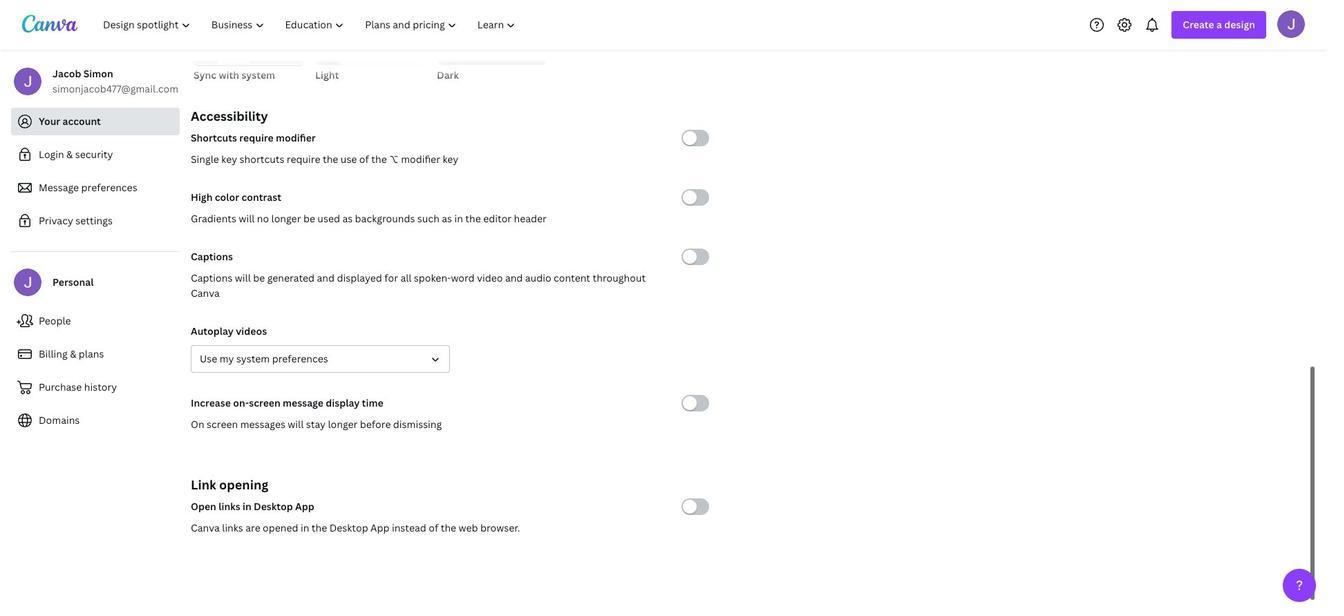 Task type: vqa. For each thing, say whether or not it's contained in the screenshot.
menu bar containing Overview
no



Task type: locate. For each thing, give the bounding box(es) containing it.
None button
[[194, 3, 304, 83], [315, 3, 426, 83], [437, 3, 547, 83], [191, 346, 450, 373], [194, 3, 304, 83], [315, 3, 426, 83], [437, 3, 547, 83], [191, 346, 450, 373]]

top level navigation element
[[94, 11, 528, 39]]

jacob simon image
[[1277, 10, 1305, 38]]



